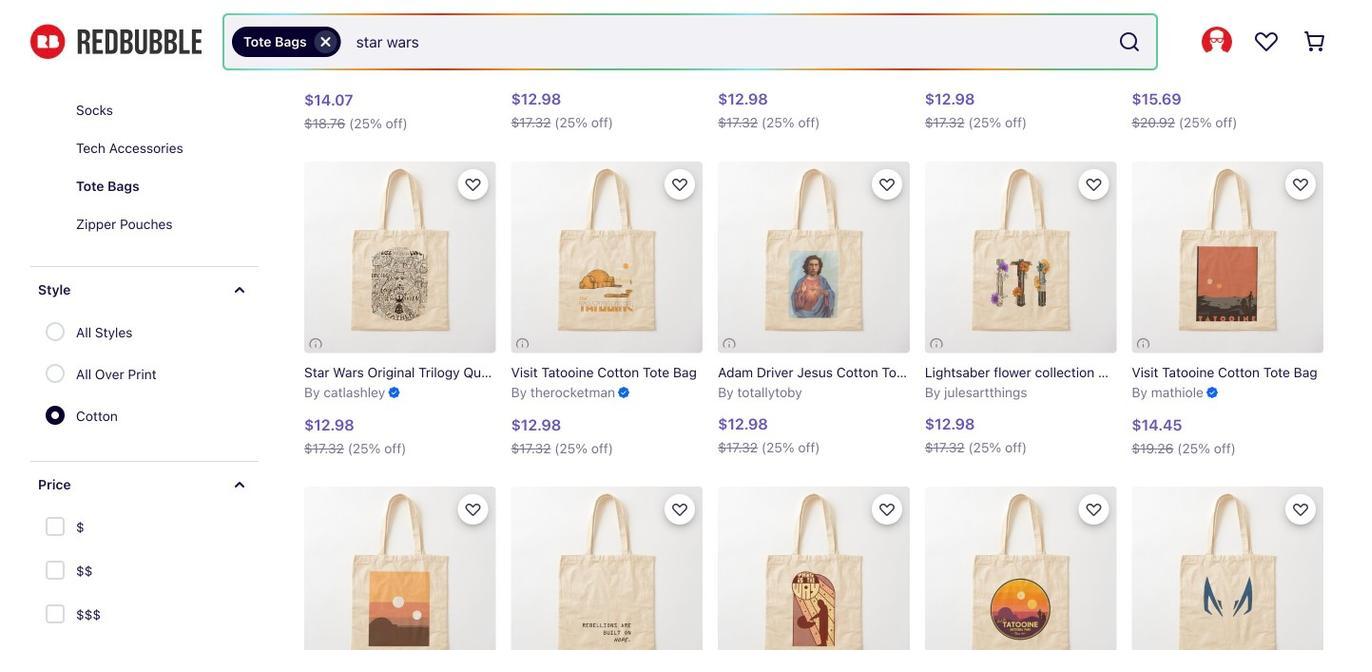 Task type: describe. For each thing, give the bounding box(es) containing it.
captain rex cotton tote bag image
[[1132, 487, 1323, 650]]

lightsaber flower collection  cotton tote bag image
[[925, 162, 1117, 353]]

2 horizontal spatial visit tatooine cotton tote bag image
[[1132, 162, 1323, 353]]

adam driver jesus cotton tote bag image
[[718, 162, 910, 353]]

0 horizontal spatial visit tatooine cotton tote bag image
[[511, 162, 703, 353]]

episode 4 cotton tote bag image
[[304, 487, 496, 650]]



Task type: vqa. For each thing, say whether or not it's contained in the screenshot.
3rd &
no



Task type: locate. For each thing, give the bounding box(es) containing it.
visit tatooine cotton tote bag image
[[511, 162, 703, 353], [1132, 162, 1323, 353], [925, 487, 1117, 650]]

1 horizontal spatial visit tatooine cotton tote bag image
[[925, 487, 1117, 650]]

this is the way dark cotton tote bag image
[[718, 487, 910, 650]]

rebellion - star wars: rogue one - jyn erso cotton tote bag image
[[511, 487, 703, 650]]

Search term search field
[[341, 15, 1111, 68]]

None field
[[224, 15, 1156, 68]]

star wars original trilogy quotes cotton tote bag image
[[304, 162, 496, 353]]

None checkbox
[[46, 517, 68, 540], [46, 561, 68, 584], [46, 605, 68, 628], [46, 517, 68, 540], [46, 561, 68, 584], [46, 605, 68, 628]]

price group
[[44, 508, 101, 639]]

style option group
[[46, 313, 168, 438]]

None radio
[[46, 322, 65, 341], [46, 364, 65, 383], [46, 406, 65, 425], [46, 322, 65, 341], [46, 364, 65, 383], [46, 406, 65, 425]]



